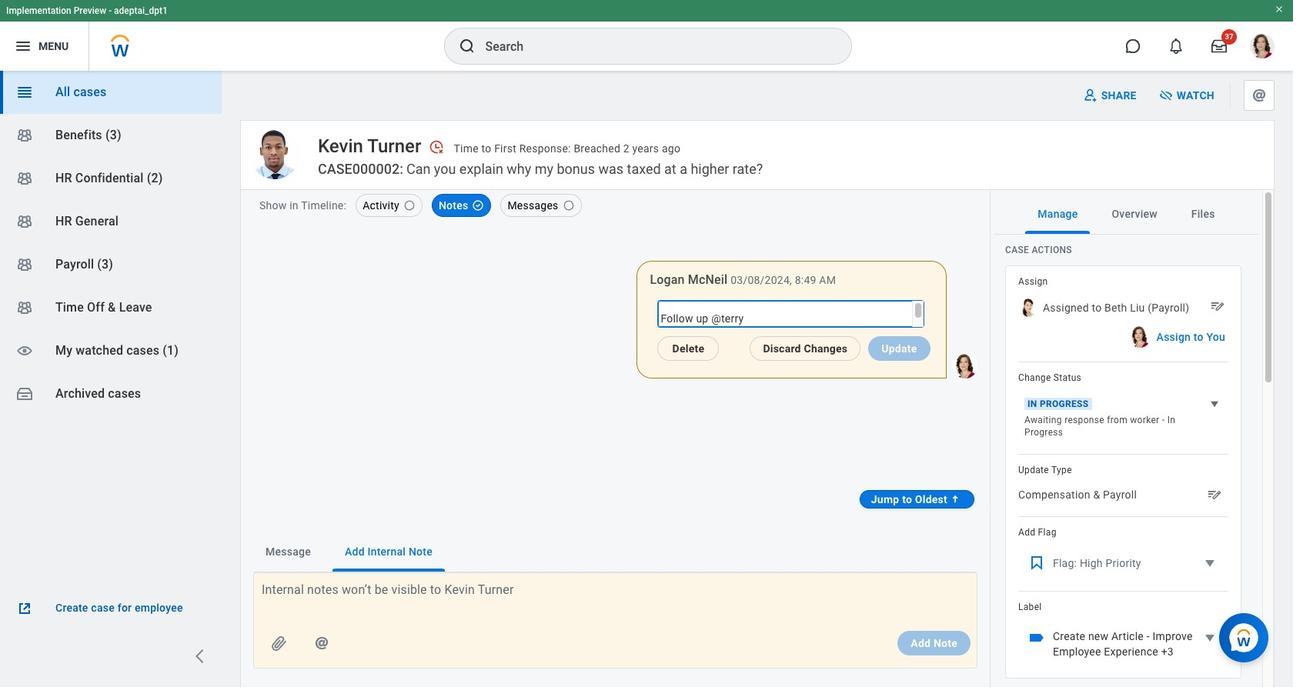 Task type: locate. For each thing, give the bounding box(es) containing it.
1 horizontal spatial note
[[934, 637, 958, 650]]

assign for assign to you
[[1157, 331, 1191, 343]]

am
[[819, 274, 836, 286]]

sort up image
[[948, 492, 963, 507]]

1 vertical spatial time
[[55, 300, 84, 315]]

at tag mention image
[[1250, 86, 1269, 105], [313, 634, 331, 653]]

(3) inside payroll (3) link
[[97, 257, 113, 272]]

2 vertical spatial -
[[1147, 630, 1150, 643]]

1 horizontal spatial time
[[454, 142, 479, 155]]

assign down (payroll)
[[1157, 331, 1191, 343]]

- inside in progress awaiting response from worker - in progress
[[1162, 415, 1165, 426]]

progress up response
[[1040, 399, 1089, 410]]

2 contact card matrix manager image from the top
[[15, 169, 34, 188]]

adeptai_dpt1
[[114, 5, 168, 16]]

compensation & payroll
[[1018, 489, 1137, 501]]

payroll right compensation
[[1103, 489, 1137, 501]]

archived cases
[[55, 386, 141, 401]]

to for assign
[[1194, 331, 1204, 343]]

1 horizontal spatial add
[[911, 637, 931, 650]]

1 vertical spatial note
[[934, 637, 958, 650]]

(payroll)
[[1148, 302, 1190, 314]]

payroll
[[55, 257, 94, 272], [1103, 489, 1137, 501]]

compensation & payroll button
[[1015, 483, 1225, 507]]

jump to oldest button
[[860, 490, 975, 509]]

my
[[55, 343, 72, 358]]

to left first
[[481, 142, 491, 155]]

assigned
[[1043, 302, 1089, 314]]

list containing activity
[[347, 194, 582, 221]]

my watched cases (1) link
[[0, 329, 222, 373]]

1 vertical spatial assign
[[1157, 331, 1191, 343]]

0 vertical spatial hr
[[55, 171, 72, 186]]

preview
[[74, 5, 106, 16]]

files button
[[1179, 194, 1227, 234]]

employee
[[135, 602, 183, 614]]

create new article - improve employee experience +3 button
[[1018, 620, 1229, 669]]

notifications large image
[[1168, 38, 1184, 54]]

improve
[[1153, 630, 1193, 643]]

explain
[[459, 161, 503, 177]]

to inside button
[[1092, 302, 1102, 314]]

create left case
[[55, 602, 88, 614]]

tab list inside 'logan mcneil' main content
[[253, 532, 978, 573]]

update right changes
[[882, 343, 917, 355]]

0 horizontal spatial assign
[[1018, 276, 1048, 287]]

3 contact card matrix manager image from the top
[[15, 212, 34, 231]]

1 vertical spatial -
[[1162, 415, 1165, 426]]

payroll down hr general
[[55, 257, 94, 272]]

2 vertical spatial add
[[911, 637, 931, 650]]

chevron right image
[[191, 647, 209, 666]]

case header element
[[240, 120, 1275, 190]]

add inside list
[[1018, 527, 1036, 538]]

cases
[[73, 85, 107, 99], [126, 343, 159, 358], [108, 386, 141, 401]]

cases right all at the top left of the page
[[73, 85, 107, 99]]

1 vertical spatial payroll
[[1103, 489, 1137, 501]]

caret down image down you
[[1207, 396, 1222, 412]]

1 horizontal spatial tab list
[[994, 194, 1259, 235]]

implementation preview -   adeptai_dpt1
[[6, 5, 168, 16]]

update inside button
[[882, 343, 917, 355]]

Activity button
[[356, 194, 423, 217]]

tab list for 'case actions' element
[[994, 194, 1259, 235]]

time inside list
[[55, 300, 84, 315]]

1 vertical spatial cases
[[126, 343, 159, 358]]

hr general
[[55, 214, 119, 229]]

caret down image
[[1207, 396, 1222, 412], [1201, 554, 1219, 573]]

contact card matrix manager image
[[15, 126, 34, 145], [15, 169, 34, 188], [15, 212, 34, 231], [15, 299, 34, 317]]

to inside button
[[902, 493, 912, 506]]

(3) for payroll (3)
[[97, 257, 113, 272]]

Notes button
[[432, 194, 491, 217]]

03/08/2024,
[[731, 274, 792, 286]]

update
[[882, 343, 917, 355], [1018, 465, 1049, 476]]

at tag mention image down profile logan mcneil image
[[1250, 86, 1269, 105]]

create inside "create case for employee" link
[[55, 602, 88, 614]]

in up awaiting
[[1028, 399, 1037, 410]]

4 contact card matrix manager image from the top
[[15, 299, 34, 317]]

1 hr from the top
[[55, 171, 72, 186]]

inbox large image
[[1212, 38, 1227, 54]]

watch
[[1177, 89, 1215, 102]]

bonus
[[557, 161, 595, 177]]

& right 'off'
[[108, 300, 116, 315]]

discard changes button
[[750, 336, 861, 361]]

hr for hr general
[[55, 214, 72, 229]]

0 vertical spatial at tag mention image
[[1250, 86, 1269, 105]]

0 vertical spatial note
[[409, 546, 433, 558]]

0 horizontal spatial tab list
[[253, 532, 978, 573]]

0 horizontal spatial &
[[108, 300, 116, 315]]

create for create case for employee
[[55, 602, 88, 614]]

2 horizontal spatial -
[[1162, 415, 1165, 426]]

2 horizontal spatial list
[[1015, 276, 1229, 669]]

update button
[[868, 336, 930, 361]]

cases inside all cases link
[[73, 85, 107, 99]]

1 horizontal spatial -
[[1147, 630, 1150, 643]]

add flag
[[1018, 527, 1057, 538]]

time inside case header element
[[454, 142, 479, 155]]

delete button
[[658, 336, 719, 361]]

to for assigned
[[1092, 302, 1102, 314]]

new
[[1088, 630, 1109, 643]]

0 vertical spatial tab list
[[994, 194, 1259, 235]]

assign inside button
[[1157, 331, 1191, 343]]

(2)
[[147, 171, 163, 186]]

to right jump
[[902, 493, 912, 506]]

-
[[109, 5, 112, 16], [1162, 415, 1165, 426], [1147, 630, 1150, 643]]

&
[[108, 300, 116, 315], [1093, 489, 1100, 501]]

contact card matrix manager image for hr general
[[15, 212, 34, 231]]

time left 'off'
[[55, 300, 84, 315]]

hr down benefits
[[55, 171, 72, 186]]

update inside list
[[1018, 465, 1049, 476]]

article
[[1111, 630, 1144, 643]]

at tag mention image right upload clip image
[[313, 634, 331, 653]]

0 vertical spatial update
[[882, 343, 917, 355]]

0 horizontal spatial at tag mention image
[[313, 634, 331, 653]]

1 vertical spatial &
[[1093, 489, 1100, 501]]

0 vertical spatial time
[[454, 142, 479, 155]]

0 vertical spatial caret down image
[[1207, 396, 1222, 412]]

list inside 'case actions' element
[[1015, 276, 1229, 669]]

kevin
[[318, 135, 363, 157]]

clock x image
[[429, 139, 444, 155]]

1 horizontal spatial &
[[1093, 489, 1100, 501]]

breached
[[574, 142, 620, 155]]

0 vertical spatial -
[[109, 5, 112, 16]]

tab list containing manage
[[994, 194, 1259, 235]]

0 vertical spatial in
[[1028, 399, 1037, 410]]

contact card matrix manager image inside hr general link
[[15, 212, 34, 231]]

first
[[494, 142, 517, 155]]

message
[[266, 546, 311, 558]]

1 horizontal spatial at tag mention image
[[1250, 86, 1269, 105]]

caret down image
[[1201, 629, 1219, 647]]

search image
[[458, 37, 476, 55]]

assign down case actions
[[1018, 276, 1048, 287]]

0 horizontal spatial update
[[882, 343, 917, 355]]

1 horizontal spatial update
[[1018, 465, 1049, 476]]

cases left (1)
[[126, 343, 159, 358]]

response
[[1065, 415, 1105, 426]]

1 contact card matrix manager image from the top
[[15, 126, 34, 145]]

cases down my watched cases (1)
[[108, 386, 141, 401]]

add inside button
[[345, 546, 365, 558]]

tab list for add internal note tab panel
[[253, 532, 978, 573]]

2 horizontal spatial add
[[1018, 527, 1036, 538]]

caret down image inside flag: high priority popup button
[[1201, 554, 1219, 573]]

all cases link
[[0, 71, 222, 114]]

cases inside archived cases link
[[108, 386, 141, 401]]

in right worker
[[1167, 415, 1176, 426]]

1 vertical spatial update
[[1018, 465, 1049, 476]]

to left you
[[1194, 331, 1204, 343]]

list for case actions
[[1015, 276, 1229, 669]]

add internal note tab panel
[[253, 573, 978, 687]]

- right article
[[1147, 630, 1150, 643]]

0 horizontal spatial time
[[55, 300, 84, 315]]

contact card matrix manager image inside hr confidential (2) link
[[15, 169, 34, 188]]

0 vertical spatial cases
[[73, 85, 107, 99]]

Search Workday  search field
[[485, 29, 819, 63]]

user plus image
[[1083, 88, 1098, 103]]

to left "beth"
[[1092, 302, 1102, 314]]

time up explain
[[454, 142, 479, 155]]

- right the preview
[[109, 5, 112, 16]]

- right worker
[[1162, 415, 1165, 426]]

case actions element
[[1005, 244, 1242, 679]]

awaiting
[[1025, 415, 1062, 426]]

(3) inside benefits (3) link
[[105, 128, 121, 142]]

list containing assigned to beth liu (payroll)
[[1015, 276, 1229, 669]]

0 vertical spatial payroll
[[55, 257, 94, 272]]

tab list containing message
[[253, 532, 978, 573]]

create
[[55, 602, 88, 614], [1053, 630, 1085, 643]]

all cases
[[55, 85, 107, 99]]

0 horizontal spatial list
[[0, 71, 222, 416]]

to inside button
[[1194, 331, 1204, 343]]

case
[[1005, 245, 1029, 256]]

contact card matrix manager image inside benefits (3) link
[[15, 126, 34, 145]]

check circle image
[[472, 199, 484, 212]]

to inside case header element
[[481, 142, 491, 155]]

0 vertical spatial (3)
[[105, 128, 121, 142]]

(3)
[[105, 128, 121, 142], [97, 257, 113, 272]]

1 vertical spatial create
[[1053, 630, 1085, 643]]

create up employee
[[1053, 630, 1085, 643]]

status
[[1054, 373, 1082, 383]]

& right compensation
[[1093, 489, 1100, 501]]

0 horizontal spatial note
[[409, 546, 433, 558]]

beth
[[1105, 302, 1127, 314]]

time to first response: breached 2 years ago
[[454, 142, 681, 155]]

my watched cases (1)
[[55, 343, 179, 358]]

case000002
[[318, 161, 400, 177]]

why
[[507, 161, 531, 177]]

- inside create new article - improve employee experience +3
[[1147, 630, 1150, 643]]

1 vertical spatial at tag mention image
[[313, 634, 331, 653]]

update left type
[[1018, 465, 1049, 476]]

1 vertical spatial tab list
[[253, 532, 978, 573]]

general
[[75, 214, 119, 229]]

1 horizontal spatial in
[[1167, 415, 1176, 426]]

caret down image down text edit icon
[[1201, 554, 1219, 573]]

internal
[[368, 546, 406, 558]]

2 vertical spatial cases
[[108, 386, 141, 401]]

manage button
[[1026, 194, 1090, 234]]

payroll (3)
[[55, 257, 113, 272]]

37
[[1225, 32, 1234, 41]]

high
[[1080, 557, 1103, 570]]

1 vertical spatial add
[[345, 546, 365, 558]]

update for update type
[[1018, 465, 1049, 476]]

inbox image
[[15, 385, 34, 403]]

hr left general
[[55, 214, 72, 229]]

2 hr from the top
[[55, 214, 72, 229]]

ago
[[662, 142, 681, 155]]

0 horizontal spatial in
[[1028, 399, 1037, 410]]

list
[[0, 71, 222, 416], [347, 194, 582, 221], [1015, 276, 1229, 669]]

0 horizontal spatial add
[[345, 546, 365, 558]]

cases for archived cases
[[108, 386, 141, 401]]

1 vertical spatial hr
[[55, 214, 72, 229]]

share
[[1101, 89, 1137, 102]]

payroll inside button
[[1103, 489, 1137, 501]]

hr
[[55, 171, 72, 186], [55, 214, 72, 229]]

(3) right benefits
[[105, 128, 121, 142]]

visible image
[[15, 342, 34, 360]]

0 vertical spatial create
[[55, 602, 88, 614]]

0 vertical spatial assign
[[1018, 276, 1048, 287]]

media mylearning image
[[1028, 554, 1046, 573]]

add inside button
[[911, 637, 931, 650]]

1 vertical spatial progress
[[1025, 427, 1063, 438]]

assign for assign
[[1018, 276, 1048, 287]]

invisible image
[[1158, 88, 1174, 103]]

0 horizontal spatial -
[[109, 5, 112, 16]]

1 vertical spatial (3)
[[97, 257, 113, 272]]

1 horizontal spatial create
[[1053, 630, 1085, 643]]

1 horizontal spatial assign
[[1157, 331, 1191, 343]]

(3) down hr general link
[[97, 257, 113, 272]]

1 horizontal spatial list
[[347, 194, 582, 221]]

menu button
[[0, 22, 89, 71]]

radio mobile image
[[403, 199, 416, 212]]

to for time
[[481, 142, 491, 155]]

turner
[[367, 135, 421, 157]]

assign to you button
[[1015, 322, 1229, 353]]

- inside menu banner
[[109, 5, 112, 16]]

contact card matrix manager image inside time off & leave link
[[15, 299, 34, 317]]

& inside button
[[1093, 489, 1100, 501]]

contact card matrix manager image for benefits (3)
[[15, 126, 34, 145]]

time
[[454, 142, 479, 155], [55, 300, 84, 315]]

0 horizontal spatial create
[[55, 602, 88, 614]]

all
[[55, 85, 70, 99]]

create inside create new article - improve employee experience +3
[[1053, 630, 1085, 643]]

1 horizontal spatial payroll
[[1103, 489, 1137, 501]]

list inside 'logan mcneil' main content
[[347, 194, 582, 221]]

add for add flag
[[1018, 527, 1036, 538]]

progress down awaiting
[[1025, 427, 1063, 438]]

tag image
[[1028, 629, 1046, 647]]

:
[[400, 161, 403, 177]]

years
[[632, 142, 659, 155]]

liu
[[1130, 302, 1145, 314]]

1 vertical spatial caret down image
[[1201, 554, 1219, 573]]

tab list
[[994, 194, 1259, 235], [253, 532, 978, 573]]

assign
[[1018, 276, 1048, 287], [1157, 331, 1191, 343]]

case
[[91, 602, 115, 614]]

0 vertical spatial add
[[1018, 527, 1036, 538]]



Task type: vqa. For each thing, say whether or not it's contained in the screenshot.
the leftmost 'Note'
yes



Task type: describe. For each thing, give the bounding box(es) containing it.
0 vertical spatial progress
[[1040, 399, 1089, 410]]

time for time to first response: breached 2 years ago
[[454, 142, 479, 155]]

Internal notes won't be visible to Kevin Turner text field
[[262, 581, 976, 618]]

change
[[1018, 373, 1051, 383]]

logan mcneil main content
[[241, 190, 990, 687]]

you
[[1207, 331, 1225, 343]]

archived cases link
[[0, 373, 222, 416]]

benefits (3) link
[[0, 114, 222, 157]]

update for update
[[882, 343, 917, 355]]

at tag mention image inside add internal note tab panel
[[313, 634, 331, 653]]

note inside button
[[409, 546, 433, 558]]

assigned to beth liu (payroll)
[[1043, 302, 1190, 314]]

logan mcneil 03/08/2024, 8:49 am
[[650, 272, 836, 287]]

was
[[598, 161, 624, 177]]

watch button
[[1152, 83, 1224, 108]]

kevin turner
[[318, 135, 421, 157]]

you
[[434, 161, 456, 177]]

watched
[[76, 343, 123, 358]]

text edit image
[[1207, 487, 1222, 503]]

rate?
[[733, 161, 763, 177]]

+3
[[1161, 646, 1174, 658]]

ext link image
[[15, 600, 34, 618]]

add internal note
[[345, 546, 433, 558]]

experience
[[1104, 646, 1158, 658]]

overview button
[[1100, 194, 1170, 234]]

label
[[1018, 602, 1042, 613]]

type
[[1052, 465, 1072, 476]]

flag
[[1038, 527, 1057, 538]]

cases inside "my watched cases (1)" "link"
[[126, 343, 159, 358]]

menu banner
[[0, 0, 1293, 71]]

messages
[[508, 199, 558, 212]]

0 horizontal spatial payroll
[[55, 257, 94, 272]]

text edit image
[[1210, 299, 1225, 314]]

files
[[1191, 208, 1215, 220]]

add for add note
[[911, 637, 931, 650]]

changes
[[804, 343, 848, 355]]

Messages button
[[501, 194, 582, 217]]

taxed
[[627, 161, 661, 177]]

1 vertical spatial in
[[1167, 415, 1176, 426]]

show in timeline:
[[259, 199, 347, 212]]

employee
[[1053, 646, 1101, 658]]

oldest
[[915, 493, 948, 506]]

priority
[[1106, 557, 1141, 570]]

message button
[[253, 532, 323, 572]]

list for show in timeline:
[[347, 194, 582, 221]]

(1)
[[163, 343, 179, 358]]

discard
[[763, 343, 801, 355]]

justify image
[[14, 37, 32, 55]]

logan
[[650, 272, 685, 287]]

upload clip image
[[269, 634, 288, 653]]

37 button
[[1202, 29, 1237, 63]]

assign to you
[[1157, 331, 1225, 343]]

flag:
[[1053, 557, 1077, 570]]

mcneil
[[688, 272, 728, 287]]

contact card matrix manager image
[[15, 256, 34, 274]]

activity
[[363, 199, 399, 212]]

add note button
[[898, 631, 971, 656]]

worker
[[1130, 415, 1160, 426]]

off
[[87, 300, 105, 315]]

share button
[[1077, 83, 1146, 108]]

create case for employee
[[55, 602, 183, 614]]

assigned to beth liu (payroll) button
[[1015, 294, 1229, 322]]

jump to oldest
[[871, 493, 948, 506]]

Internal notes won't be visible to Kevin Turner text field
[[658, 300, 924, 328]]

in
[[290, 199, 299, 212]]

contact card matrix manager image for hr confidential (2)
[[15, 169, 34, 188]]

timeline:
[[301, 199, 347, 212]]

to for jump
[[902, 493, 912, 506]]

a
[[680, 161, 687, 177]]

hr confidential (2)
[[55, 171, 163, 186]]

response:
[[519, 142, 571, 155]]

8:49
[[795, 274, 816, 286]]

for
[[118, 602, 132, 614]]

leave
[[119, 300, 152, 315]]

flag: high priority button
[[1018, 545, 1229, 582]]

add for add internal note
[[345, 546, 365, 558]]

note inside button
[[934, 637, 958, 650]]

menu
[[38, 40, 69, 52]]

discard changes
[[763, 343, 848, 355]]

update type
[[1018, 465, 1072, 476]]

at
[[664, 161, 676, 177]]

0 vertical spatial &
[[108, 300, 116, 315]]

list containing all cases
[[0, 71, 222, 416]]

(3) for benefits (3)
[[105, 128, 121, 142]]

in progress awaiting response from worker - in progress
[[1025, 399, 1176, 438]]

hr for hr confidential (2)
[[55, 171, 72, 186]]

my
[[535, 161, 553, 177]]

profile logan mcneil image
[[1250, 34, 1275, 62]]

jump
[[871, 493, 899, 506]]

implementation
[[6, 5, 71, 16]]

hr confidential (2) link
[[0, 157, 222, 200]]

payroll (3) link
[[0, 243, 222, 286]]

contact card matrix manager image for time off & leave
[[15, 299, 34, 317]]

close environment banner image
[[1275, 5, 1284, 14]]

2
[[623, 142, 630, 155]]

cases for all cases
[[73, 85, 107, 99]]

create new article - improve employee experience +3
[[1053, 630, 1193, 658]]

add note
[[911, 637, 958, 650]]

time for time off & leave
[[55, 300, 84, 315]]

radio mobile image
[[562, 199, 575, 212]]

grid view image
[[15, 83, 34, 102]]

create for create new article - improve employee experience +3
[[1053, 630, 1085, 643]]

manage
[[1038, 208, 1078, 220]]



